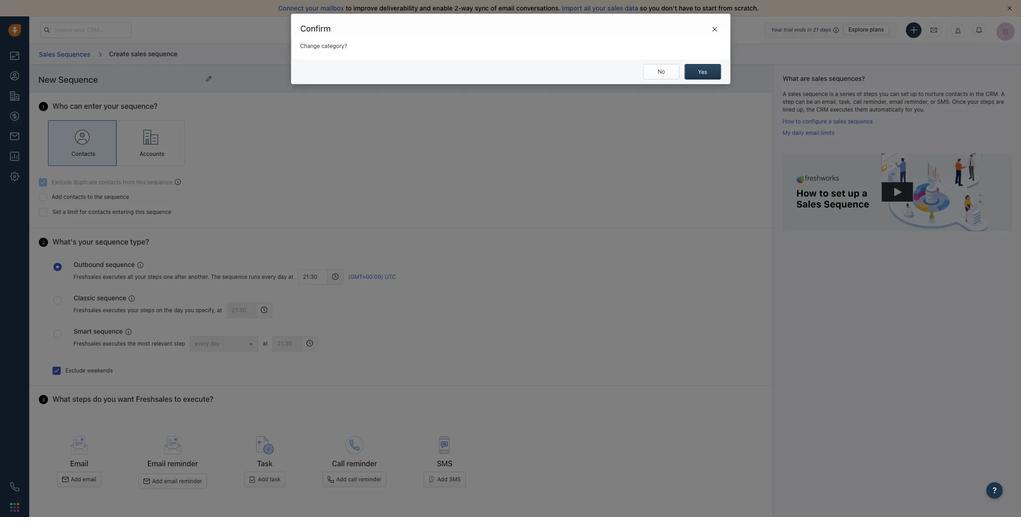 Task type: locate. For each thing, give the bounding box(es) containing it.
add email reminder
[[152, 478, 202, 485]]

at
[[289, 274, 294, 280], [217, 307, 222, 314], [263, 340, 268, 347]]

every day button
[[190, 336, 258, 351]]

1 vertical spatial sms
[[449, 476, 461, 483]]

limit
[[67, 208, 78, 215]]

sales inside a sales sequence is a series of steps you can set up to nurture contacts in the crm. a step can be an email, task, call reminder, email reminder, or sms. once your steps are lined up, the crm executes them automatically for you.
[[789, 90, 802, 97]]

1 horizontal spatial every
[[262, 274, 276, 280]]

None text field
[[38, 72, 202, 87]]

series
[[840, 90, 856, 97]]

0 horizontal spatial every
[[195, 340, 209, 347]]

steps left "on"
[[140, 307, 155, 314]]

1 vertical spatial every
[[195, 340, 209, 347]]

every
[[262, 274, 276, 280], [195, 340, 209, 347]]

and
[[420, 4, 431, 12]]

at right runs
[[289, 274, 294, 280]]

you up the automatically at right top
[[880, 90, 889, 97]]

1 horizontal spatial at
[[263, 340, 268, 347]]

from right start
[[719, 4, 733, 12]]

call reminder
[[332, 460, 377, 468]]

1 vertical spatial day
[[174, 307, 183, 314]]

what for what are sales sequences?
[[783, 75, 799, 82]]

1 vertical spatial for
[[80, 208, 87, 215]]

add inside button
[[337, 476, 347, 483]]

0 vertical spatial call
[[854, 98, 863, 105]]

exclude left weekends
[[65, 367, 86, 374]]

change
[[300, 43, 320, 50]]

1 horizontal spatial a
[[829, 118, 832, 125]]

day inside button
[[211, 340, 220, 347]]

yes
[[699, 68, 708, 75]]

2 email from the left
[[148, 460, 166, 468]]

sequence up the an
[[803, 90, 828, 97]]

add sms button
[[424, 472, 466, 488]]

your right once
[[968, 98, 980, 105]]

(gmt+00:00) utc
[[348, 274, 396, 280]]

sales left "data"
[[608, 4, 624, 12]]

phone image
[[10, 482, 19, 491]]

1 horizontal spatial step
[[783, 98, 795, 105]]

reminder inside button
[[179, 478, 202, 485]]

0 horizontal spatial at
[[217, 307, 222, 314]]

2 vertical spatial a
[[63, 208, 66, 215]]

this down accounts
[[136, 179, 146, 186]]

execute?
[[183, 395, 214, 403]]

set a limit for contacts entering this sequence
[[53, 208, 172, 215]]

smart sequence
[[74, 327, 123, 335]]

sequence?
[[121, 102, 158, 110]]

day right "on"
[[174, 307, 183, 314]]

a up lined
[[783, 90, 787, 97]]

add task button
[[244, 472, 286, 488]]

all up the <span class=" ">sales reps can use this for weekly check-ins with leads and to run renewal campaigns e.g. renewing a contract</span> icon
[[128, 274, 133, 280]]

executes down task,
[[831, 106, 854, 113]]

what up lined
[[783, 75, 799, 82]]

what for what steps do you want freshsales to execute?
[[53, 395, 71, 403]]

1 vertical spatial call
[[348, 476, 357, 483]]

1 horizontal spatial from
[[719, 4, 733, 12]]

1 horizontal spatial email
[[148, 460, 166, 468]]

1 email from the left
[[70, 460, 88, 468]]

be
[[807, 98, 813, 105]]

deliverability
[[380, 4, 418, 12]]

can right who at the left top of page
[[70, 102, 82, 110]]

freshsales
[[74, 274, 101, 280], [74, 307, 101, 314], [74, 340, 101, 347], [136, 395, 173, 403]]

in inside a sales sequence is a series of steps you can set up to nurture contacts in the crm. a step can be an email, task, call reminder, email reminder, or sms. once your steps are lined up, the crm executes them automatically for you.
[[970, 90, 975, 97]]

0 vertical spatial day
[[278, 274, 287, 280]]

what's new image
[[956, 27, 962, 34]]

in left 21
[[808, 27, 812, 32]]

day
[[278, 274, 287, 280], [174, 307, 183, 314], [211, 340, 220, 347]]

your right import
[[593, 4, 606, 12]]

0 vertical spatial a
[[836, 90, 839, 97]]

your right what's
[[78, 238, 93, 246]]

entering
[[112, 208, 134, 215]]

call down call reminder
[[348, 476, 357, 483]]

add for email reminder
[[152, 478, 162, 485]]

0 horizontal spatial what
[[53, 395, 71, 403]]

0 vertical spatial in
[[808, 27, 812, 32]]

sequence down them
[[849, 118, 874, 125]]

email up add email button
[[70, 460, 88, 468]]

executes down <span class=" ">sales reps can use this for prospecting and account-based selling e.g. following up with event attendees</span> icon
[[103, 340, 126, 347]]

nurture
[[926, 90, 945, 97]]

exclude duplicate contacts from this sequence
[[52, 179, 172, 186]]

most
[[137, 340, 150, 347]]

contacts up add contacts to the sequence on the top left of page
[[99, 179, 121, 186]]

how to configure a sales sequence link
[[783, 118, 874, 125]]

every day
[[195, 340, 220, 347]]

step up lined
[[783, 98, 795, 105]]

exclude for exclude weekends
[[65, 367, 86, 374]]

you right do
[[104, 395, 116, 403]]

1 horizontal spatial for
[[906, 106, 913, 113]]

0 horizontal spatial can
[[70, 102, 82, 110]]

step right the relevant
[[174, 340, 185, 347]]

email inside a sales sequence is a series of steps you can set up to nurture contacts in the crm. a step can be an email, task, call reminder, email reminder, or sms. once your steps are lined up, the crm executes them automatically for you.
[[890, 98, 904, 105]]

sms
[[437, 460, 453, 468], [449, 476, 461, 483]]

0 vertical spatial step
[[783, 98, 795, 105]]

daily
[[793, 129, 805, 136]]

sales sequences
[[39, 50, 90, 58]]

1 vertical spatial step
[[174, 340, 185, 347]]

add for task
[[258, 476, 268, 483]]

exclude left duplicate
[[52, 179, 72, 186]]

day down specify,
[[211, 340, 220, 347]]

sales up limits
[[834, 118, 847, 125]]

send email image
[[931, 26, 938, 34]]

1 vertical spatial at
[[217, 307, 222, 314]]

set
[[53, 208, 61, 215]]

1 vertical spatial exclude
[[65, 367, 86, 374]]

what right 3
[[53, 395, 71, 403]]

1 horizontal spatial are
[[997, 98, 1005, 105]]

2 a from the left
[[1002, 90, 1006, 97]]

email up add email reminder button
[[148, 460, 166, 468]]

<span class=" ">sales reps can use this for prospecting and account-based selling e.g. following up with event attendees</span> image
[[125, 329, 132, 335]]

from
[[719, 4, 733, 12], [123, 179, 135, 186]]

confirm dialog
[[291, 14, 731, 84]]

1 horizontal spatial what
[[783, 75, 799, 82]]

0 vertical spatial for
[[906, 106, 913, 113]]

step
[[783, 98, 795, 105], [174, 340, 185, 347]]

at right every day button
[[263, 340, 268, 347]]

your
[[306, 4, 319, 12], [593, 4, 606, 12], [968, 98, 980, 105], [104, 102, 119, 110], [78, 238, 93, 246], [135, 274, 146, 280], [128, 307, 139, 314]]

1 horizontal spatial day
[[211, 340, 220, 347]]

contacts inside a sales sequence is a series of steps you can set up to nurture contacts in the crm. a step can be an email, task, call reminder, email reminder, or sms. once your steps are lined up, the crm executes them automatically for you.
[[946, 90, 969, 97]]

add for sms
[[438, 476, 448, 483]]

1
[[42, 104, 45, 109]]

sales right create
[[131, 50, 147, 58]]

freshsales down outbound
[[74, 274, 101, 280]]

executes down "classic sequence"
[[103, 307, 126, 314]]

reminder, up you.
[[905, 98, 930, 105]]

1 horizontal spatial a
[[1002, 90, 1006, 97]]

from up the entering
[[123, 179, 135, 186]]

after
[[175, 274, 187, 280]]

connect your mailbox to improve deliverability and enable 2-way sync of email conversations. import all your sales data so you don't have to start from scratch.
[[278, 4, 759, 12]]

of right series at the top right of the page
[[857, 90, 863, 97]]

1 horizontal spatial in
[[970, 90, 975, 97]]

add contacts to the sequence
[[52, 193, 129, 200]]

1 vertical spatial in
[[970, 90, 975, 97]]

to right mailbox
[[346, 4, 352, 12]]

type?
[[130, 238, 149, 246]]

executes inside a sales sequence is a series of steps you can set up to nurture contacts in the crm. a step can be an email, task, call reminder, email reminder, or sms. once your steps are lined up, the crm executes them automatically for you.
[[831, 106, 854, 113]]

your down <span class=" ">sales reps can use this for traditional drip campaigns e.g. reengaging with cold prospects</span> image
[[135, 274, 146, 280]]

limits
[[822, 129, 835, 136]]

a right crm.
[[1002, 90, 1006, 97]]

explore plans
[[849, 26, 885, 33]]

another.
[[188, 274, 210, 280]]

freshsales right want
[[136, 395, 173, 403]]

0 horizontal spatial call
[[348, 476, 357, 483]]

0 horizontal spatial of
[[491, 4, 497, 12]]

the left crm.
[[976, 90, 985, 97]]

reminder inside button
[[359, 476, 382, 483]]

0 horizontal spatial in
[[808, 27, 812, 32]]

0 horizontal spatial step
[[174, 340, 185, 347]]

can left set
[[891, 90, 900, 97]]

0 horizontal spatial a
[[783, 90, 787, 97]]

sequence up type?
[[146, 208, 172, 215]]

sequence left the <span class=" ">sales reps can use this for weekly check-ins with leads and to run renewal campaigns e.g. renewing a contract</span> icon
[[97, 294, 126, 302]]

sales up lined
[[789, 90, 802, 97]]

day right runs
[[278, 274, 287, 280]]

contacts down add contacts to the sequence on the top left of page
[[88, 208, 111, 215]]

task,
[[840, 98, 852, 105]]

close image
[[1008, 6, 1013, 11]]

at right specify,
[[217, 307, 222, 314]]

0 horizontal spatial a
[[63, 208, 66, 215]]

step inside a sales sequence is a series of steps you can set up to nurture contacts in the crm. a step can be an email, task, call reminder, email reminder, or sms. once your steps are lined up, the crm executes them automatically for you.
[[783, 98, 795, 105]]

sms.
[[938, 98, 951, 105]]

2 horizontal spatial at
[[289, 274, 294, 280]]

to right up
[[919, 90, 924, 97]]

of right sync
[[491, 4, 497, 12]]

2 horizontal spatial a
[[836, 90, 839, 97]]

1 vertical spatial a
[[829, 118, 832, 125]]

<span class=" ">sales reps can use this for traditional drip campaigns e.g. reengaging with cold prospects</span> image
[[137, 262, 144, 268]]

0 horizontal spatial reminder,
[[864, 98, 888, 105]]

0 vertical spatial exclude
[[52, 179, 72, 186]]

weekends
[[87, 367, 113, 374]]

0 vertical spatial from
[[719, 4, 733, 12]]

this
[[136, 179, 146, 186], [135, 208, 145, 215]]

your down the <span class=" ">sales reps can use this for weekly check-ins with leads and to run renewal campaigns e.g. renewing a contract</span> icon
[[128, 307, 139, 314]]

start
[[703, 4, 717, 12]]

all right import
[[584, 4, 591, 12]]

are down crm.
[[997, 98, 1005, 105]]

reminder
[[168, 460, 198, 468], [347, 460, 377, 468], [359, 476, 382, 483], [179, 478, 202, 485]]

2 horizontal spatial day
[[278, 274, 287, 280]]

sequence down exclude duplicate contacts from this sequence
[[104, 193, 129, 200]]

what steps do you want freshsales to execute?
[[53, 395, 214, 403]]

contacts up once
[[946, 90, 969, 97]]

freshsales down the "smart"
[[74, 340, 101, 347]]

outbound
[[74, 261, 104, 268]]

every down specify,
[[195, 340, 209, 347]]

for right limit
[[80, 208, 87, 215]]

1 horizontal spatial call
[[854, 98, 863, 105]]

your right enter
[[104, 102, 119, 110]]

add
[[52, 193, 62, 200], [71, 476, 81, 483], [258, 476, 268, 483], [337, 476, 347, 483], [438, 476, 448, 483], [152, 478, 162, 485]]

1 horizontal spatial reminder,
[[905, 98, 930, 105]]

2 horizontal spatial can
[[891, 90, 900, 97]]

steps
[[864, 90, 878, 97], [981, 98, 995, 105], [148, 274, 162, 280], [140, 307, 155, 314], [72, 395, 91, 403]]

to inside a sales sequence is a series of steps you can set up to nurture contacts in the crm. a step can be an email, task, call reminder, email reminder, or sms. once your steps are lined up, the crm executes them automatically for you.
[[919, 90, 924, 97]]

phone element
[[5, 478, 24, 496]]

reminder up add email reminder
[[168, 460, 198, 468]]

my
[[783, 129, 791, 136]]

a inside a sales sequence is a series of steps you can set up to nurture contacts in the crm. a step can be an email, task, call reminder, email reminder, or sms. once your steps are lined up, the crm executes them automatically for you.
[[836, 90, 839, 97]]

way
[[462, 4, 473, 12]]

the right "on"
[[164, 307, 172, 314]]

call up them
[[854, 98, 863, 105]]

change category?
[[300, 43, 347, 50]]

confirm
[[300, 24, 331, 33]]

1 horizontal spatial all
[[584, 4, 591, 12]]

freshsales down classic
[[74, 307, 101, 314]]

category?
[[322, 43, 347, 50]]

2 vertical spatial day
[[211, 340, 220, 347]]

to down duplicate
[[87, 193, 93, 200]]

you
[[649, 4, 660, 12], [880, 90, 889, 97], [185, 307, 194, 314], [104, 395, 116, 403]]

executes down outbound sequence at the bottom of page
[[103, 274, 126, 280]]

the down be
[[807, 106, 815, 113]]

utc
[[385, 274, 396, 280]]

every right runs
[[262, 274, 276, 280]]

0 horizontal spatial email
[[70, 460, 88, 468]]

are up be
[[801, 75, 811, 82]]

1 vertical spatial are
[[997, 98, 1005, 105]]

1 vertical spatial what
[[53, 395, 71, 403]]

sequence up outbound sequence at the bottom of page
[[95, 238, 128, 246]]

reminder, up the automatically at right top
[[864, 98, 888, 105]]

no button
[[644, 64, 680, 79]]

runs
[[249, 274, 260, 280]]

1 horizontal spatial of
[[857, 90, 863, 97]]

0 horizontal spatial all
[[128, 274, 133, 280]]

for
[[906, 106, 913, 113], [80, 208, 87, 215]]

reminder down call reminder
[[359, 476, 382, 483]]

reminder down email reminder
[[179, 478, 202, 485]]

freshsales executes your steps on the day you specify, at
[[74, 307, 222, 314]]

0 horizontal spatial from
[[123, 179, 135, 186]]

freshworks switcher image
[[10, 503, 19, 512]]

this right the entering
[[135, 208, 145, 215]]

for left you.
[[906, 106, 913, 113]]

a right set
[[63, 208, 66, 215]]

on
[[156, 307, 163, 314]]

how
[[783, 118, 795, 125]]

0 vertical spatial every
[[262, 274, 276, 280]]

a right the is
[[836, 90, 839, 97]]

sales
[[39, 50, 55, 58]]

0 vertical spatial are
[[801, 75, 811, 82]]

in left crm.
[[970, 90, 975, 97]]

a sales sequence is a series of steps you can set up to nurture contacts in the crm. a step can be an email, task, call reminder, email reminder, or sms. once your steps are lined up, the crm executes them automatically for you.
[[783, 90, 1006, 113]]

can up up,
[[796, 98, 805, 105]]

sequence inside a sales sequence is a series of steps you can set up to nurture contacts in the crm. a step can be an email, task, call reminder, email reminder, or sms. once your steps are lined up, the crm executes them automatically for you.
[[803, 90, 828, 97]]

add email button
[[57, 472, 101, 488]]

0 vertical spatial what
[[783, 75, 799, 82]]

task
[[270, 476, 281, 483]]

<span class=" ">sales reps can use this for weekly check-ins with leads and to run renewal campaigns e.g. renewing a contract</span> image
[[129, 295, 135, 302]]

steps left do
[[72, 395, 91, 403]]

1 vertical spatial of
[[857, 90, 863, 97]]

specify,
[[196, 307, 216, 314]]

freshsales executes the most relevant step
[[74, 340, 185, 347]]

in
[[808, 27, 812, 32], [970, 90, 975, 97]]

crm.
[[986, 90, 1000, 97]]

a
[[783, 90, 787, 97], [1002, 90, 1006, 97]]



Task type: describe. For each thing, give the bounding box(es) containing it.
sequence right the
[[222, 274, 248, 280]]

connect your mailbox link
[[278, 4, 346, 12]]

sequence left every contact has a unique email address, so don't worry about duplication. image
[[147, 179, 172, 186]]

classic
[[74, 294, 95, 302]]

create
[[109, 50, 129, 58]]

my daily email limits link
[[783, 129, 835, 136]]

sequence left <span class=" ">sales reps can use this for prospecting and account-based selling e.g. following up with event attendees</span> icon
[[94, 327, 123, 335]]

sales sequences link
[[38, 47, 91, 61]]

0 vertical spatial sms
[[437, 460, 453, 468]]

freshsales executes all your steps one after another. the sequence runs every day at
[[74, 274, 294, 280]]

1 vertical spatial this
[[135, 208, 145, 215]]

sequences
[[57, 50, 90, 58]]

contacts up limit
[[63, 193, 86, 200]]

2 vertical spatial at
[[263, 340, 268, 347]]

1 vertical spatial all
[[128, 274, 133, 280]]

1 reminder, from the left
[[864, 98, 888, 105]]

you.
[[915, 106, 926, 113]]

no
[[658, 68, 666, 75]]

you left specify,
[[185, 307, 194, 314]]

1 horizontal spatial can
[[796, 98, 805, 105]]

conversations.
[[517, 4, 561, 12]]

relevant
[[152, 340, 173, 347]]

or
[[931, 98, 936, 105]]

for inside a sales sequence is a series of steps you can set up to nurture contacts in the crm. a step can be an email, task, call reminder, email reminder, or sms. once your steps are lined up, the crm executes them automatically for you.
[[906, 106, 913, 113]]

them
[[855, 106, 869, 113]]

add call reminder button
[[323, 472, 387, 488]]

sequences?
[[830, 75, 866, 82]]

don't
[[662, 4, 678, 12]]

add sms
[[438, 476, 461, 483]]

sms inside button
[[449, 476, 461, 483]]

sequence left <span class=" ">sales reps can use this for traditional drip campaigns e.g. reengaging with cold prospects</span> image
[[106, 261, 135, 268]]

sync
[[475, 4, 489, 12]]

trial
[[784, 27, 794, 32]]

do
[[93, 395, 102, 403]]

is
[[830, 90, 834, 97]]

add task
[[258, 476, 281, 483]]

yes button
[[685, 64, 721, 79]]

automatically
[[870, 106, 905, 113]]

add email
[[71, 476, 96, 483]]

your trial ends in 21 days
[[772, 27, 832, 32]]

so
[[640, 4, 648, 12]]

call inside a sales sequence is a series of steps you can set up to nurture contacts in the crm. a step can be an email, task, call reminder, email reminder, or sms. once your steps are lined up, the crm executes them automatically for you.
[[854, 98, 863, 105]]

every inside button
[[195, 340, 209, 347]]

(gmt+00:00)
[[348, 274, 384, 280]]

your left mailbox
[[306, 4, 319, 12]]

one
[[163, 274, 173, 280]]

0 vertical spatial of
[[491, 4, 497, 12]]

2-
[[455, 4, 462, 12]]

my daily email limits
[[783, 129, 835, 136]]

you right so
[[649, 4, 660, 12]]

who
[[53, 102, 68, 110]]

create sales sequence
[[109, 50, 178, 58]]

scratch.
[[735, 4, 759, 12]]

have
[[679, 4, 694, 12]]

call
[[332, 460, 345, 468]]

email,
[[823, 98, 838, 105]]

sales up the an
[[812, 75, 828, 82]]

0 horizontal spatial for
[[80, 208, 87, 215]]

the left most
[[128, 340, 136, 347]]

import all your sales data link
[[563, 4, 640, 12]]

steps up them
[[864, 90, 878, 97]]

add call reminder
[[337, 476, 382, 483]]

add for call reminder
[[337, 476, 347, 483]]

smart
[[74, 327, 92, 335]]

exclude weekends
[[65, 367, 113, 374]]

email for email
[[70, 460, 88, 468]]

2
[[42, 240, 45, 245]]

0 horizontal spatial day
[[174, 307, 183, 314]]

up,
[[797, 106, 805, 113]]

email for email reminder
[[148, 460, 166, 468]]

steps down crm.
[[981, 98, 995, 105]]

configure
[[803, 118, 828, 125]]

executes for outbound sequence
[[103, 274, 126, 280]]

to left execute?
[[174, 395, 181, 403]]

plans
[[870, 26, 885, 33]]

contacts
[[71, 150, 95, 157]]

improve
[[354, 4, 378, 12]]

call inside 'add call reminder' button
[[348, 476, 357, 483]]

want
[[118, 395, 134, 403]]

the
[[211, 274, 221, 280]]

0 horizontal spatial are
[[801, 75, 811, 82]]

you inside a sales sequence is a series of steps you can set up to nurture contacts in the crm. a step can be an email, task, call reminder, email reminder, or sms. once your steps are lined up, the crm executes them automatically for you.
[[880, 90, 889, 97]]

Search your CRM... text field
[[40, 22, 132, 38]]

to left start
[[695, 4, 701, 12]]

duplicate
[[73, 179, 97, 186]]

email reminder
[[148, 460, 198, 468]]

once
[[953, 98, 967, 105]]

3
[[42, 397, 45, 402]]

set
[[902, 90, 910, 97]]

0 vertical spatial this
[[136, 179, 146, 186]]

the down duplicate
[[94, 193, 103, 200]]

0 vertical spatial all
[[584, 4, 591, 12]]

crm
[[817, 106, 829, 113]]

accounts link
[[117, 120, 185, 166]]

accounts
[[140, 150, 164, 157]]

to right how
[[796, 118, 802, 125]]

executes for classic sequence
[[103, 307, 126, 314]]

0 vertical spatial at
[[289, 274, 294, 280]]

freshsales for smart
[[74, 340, 101, 347]]

1 a from the left
[[783, 90, 787, 97]]

2 reminder, from the left
[[905, 98, 930, 105]]

freshsales for outbound
[[74, 274, 101, 280]]

are inside a sales sequence is a series of steps you can set up to nurture contacts in the crm. a step can be an email, task, call reminder, email reminder, or sms. once your steps are lined up, the crm executes them automatically for you.
[[997, 98, 1005, 105]]

1 vertical spatial from
[[123, 179, 135, 186]]

steps left one
[[148, 274, 162, 280]]

task
[[257, 460, 273, 468]]

what are sales sequences?
[[783, 75, 866, 82]]

executes for smart sequence
[[103, 340, 126, 347]]

exclude for exclude duplicate contacts from this sequence
[[52, 179, 72, 186]]

add email reminder button
[[138, 474, 207, 489]]

your inside a sales sequence is a series of steps you can set up to nurture contacts in the crm. a step can be an email, task, call reminder, email reminder, or sms. once your steps are lined up, the crm executes them automatically for you.
[[968, 98, 980, 105]]

lined
[[783, 106, 796, 113]]

import
[[563, 4, 583, 12]]

how to configure a sales sequence
[[783, 118, 874, 125]]

connect
[[278, 4, 304, 12]]

reminder up add call reminder
[[347, 460, 377, 468]]

freshsales for classic
[[74, 307, 101, 314]]

mailbox
[[321, 4, 344, 12]]

add for email
[[71, 476, 81, 483]]

your
[[772, 27, 783, 32]]

every contact has a unique email address, so don't worry about duplication. image
[[175, 179, 181, 185]]

sequence right create
[[148, 50, 178, 58]]

contacts link
[[48, 120, 117, 166]]

of inside a sales sequence is a series of steps you can set up to nurture contacts in the crm. a step can be an email, task, call reminder, email reminder, or sms. once your steps are lined up, the crm executes them automatically for you.
[[857, 90, 863, 97]]



Task type: vqa. For each thing, say whether or not it's contained in the screenshot.
a to the left
yes



